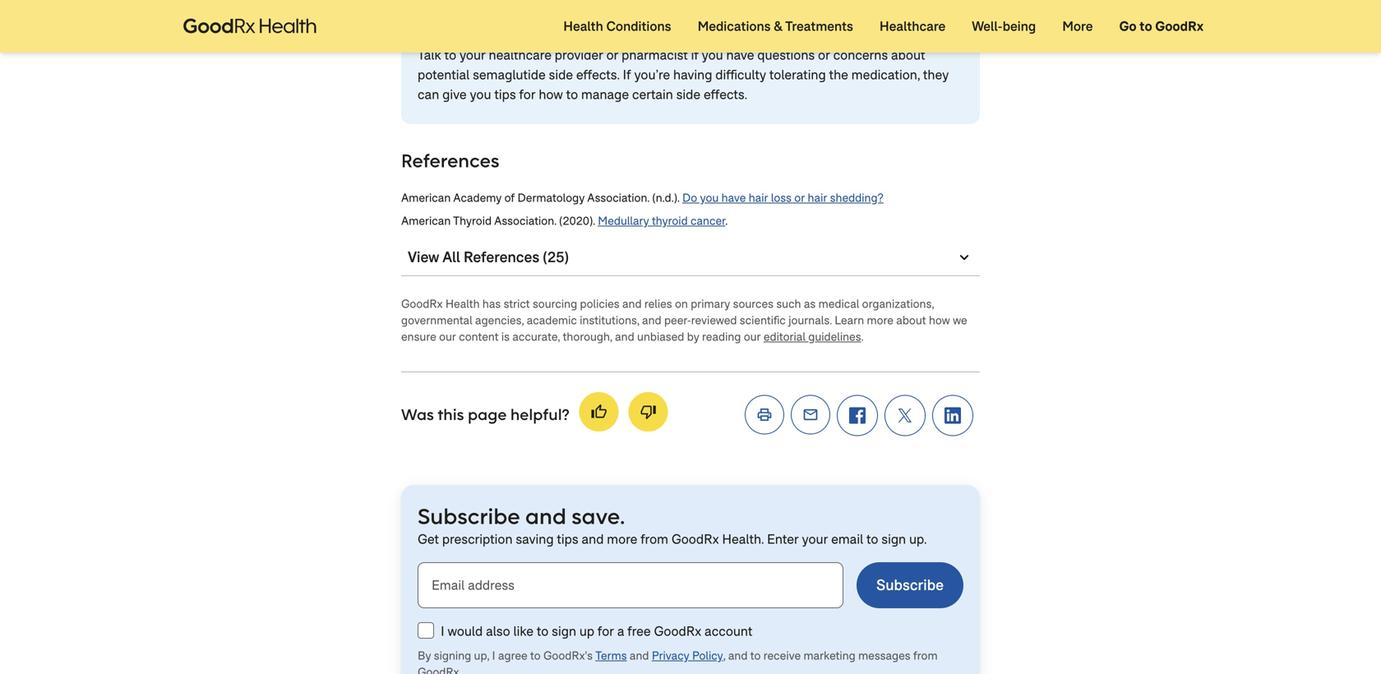Task type: vqa. For each thing, say whether or not it's contained in the screenshot.
UP.
yes



Task type: locate. For each thing, give the bounding box(es) containing it.
and
[[622, 296, 642, 312], [642, 313, 662, 328], [615, 329, 635, 345], [525, 502, 567, 530], [582, 531, 604, 548], [630, 648, 649, 664], [728, 648, 748, 664]]

1 horizontal spatial health
[[563, 18, 603, 35]]

1 vertical spatial side
[[676, 86, 701, 103]]

1 american from the top
[[401, 190, 451, 206]]

0 vertical spatial american
[[401, 190, 451, 206]]

organizations,
[[862, 296, 934, 312]]

editorial guidelines link
[[764, 329, 861, 345]]

effects. up manage
[[576, 66, 620, 83]]

2 vertical spatial you
[[700, 190, 719, 206]]

how left we
[[929, 313, 950, 328]]

and right ,
[[728, 648, 748, 664]]

0 vertical spatial how
[[539, 86, 563, 103]]

1 horizontal spatial .
[[861, 329, 864, 345]]

1 horizontal spatial how
[[929, 313, 950, 328]]

1 vertical spatial american
[[401, 213, 451, 229]]

0 vertical spatial health
[[563, 18, 603, 35]]

or right loss
[[795, 190, 805, 206]]

well-being
[[972, 18, 1036, 35]]

up.
[[909, 531, 927, 548]]

0 horizontal spatial subscribe
[[418, 502, 520, 530]]

peer-
[[664, 313, 691, 328]]

subscribe for subscribe
[[877, 576, 944, 595]]

0 vertical spatial side
[[549, 66, 573, 83]]

being
[[1003, 18, 1036, 35]]

governmental
[[401, 313, 473, 328]]

effects. down difficulty
[[704, 86, 748, 103]]

sign left the up. at right bottom
[[882, 531, 906, 548]]

have inside the talk to your healthcare provider or pharmacist if you have questions or concerns about potential semaglutide side effects. if you're having difficulty tolerating the medication, they can give you tips for how to manage certain side effects.
[[727, 46, 754, 64]]

how
[[539, 86, 563, 103], [929, 313, 950, 328]]

to left manage
[[566, 86, 578, 103]]

1 vertical spatial your
[[802, 531, 828, 548]]

or for have
[[795, 190, 805, 206]]

for
[[519, 86, 536, 103], [598, 623, 614, 640]]

0 horizontal spatial our
[[439, 329, 456, 345]]

,
[[723, 648, 726, 664]]

from up email address text box
[[641, 531, 669, 548]]

1 horizontal spatial subscribe
[[877, 576, 944, 595]]

side down provider
[[549, 66, 573, 83]]

tips right saving
[[557, 531, 579, 548]]

health conditions
[[563, 18, 671, 35]]

1 horizontal spatial our
[[744, 329, 761, 345]]

our down the scientific
[[744, 329, 761, 345]]

1 vertical spatial for
[[598, 623, 614, 640]]

side down having
[[676, 86, 701, 103]]

our
[[439, 329, 456, 345], [744, 329, 761, 345]]

0 horizontal spatial for
[[519, 86, 536, 103]]

you right give
[[470, 86, 491, 103]]

american left academy
[[401, 190, 451, 206]]

more inside subscribe and save. get prescription saving tips and more from goodrx health.  enter your email to sign up.
[[607, 531, 638, 548]]

goodrx up governmental
[[401, 296, 443, 312]]

0 horizontal spatial hair
[[749, 190, 768, 206]]

or inside american academy of dermatology association. (n.d.). do you have hair loss or hair shedding? american thyroid association. (2020). medullary thyroid cancer .
[[795, 190, 805, 206]]

tips down semaglutide
[[494, 86, 516, 103]]

0 horizontal spatial association.
[[494, 213, 557, 229]]

institutions,
[[580, 313, 640, 328]]

i right 'up,'
[[492, 648, 496, 664]]

more down organizations,
[[867, 313, 894, 328]]

association. down of on the top left
[[494, 213, 557, 229]]

0 horizontal spatial from
[[641, 531, 669, 548]]

also
[[486, 623, 510, 640]]

1 vertical spatial about
[[897, 313, 926, 328]]

more button
[[1049, 0, 1106, 53]]

sourcing
[[533, 296, 577, 312]]

ensure
[[401, 329, 436, 345]]

more down save.
[[607, 531, 638, 548]]

0 vertical spatial sign
[[882, 531, 906, 548]]

from inside , and to receive marketing messages from goodrx.
[[914, 648, 938, 664]]

how down semaglutide
[[539, 86, 563, 103]]

side
[[549, 66, 573, 83], [676, 86, 701, 103]]

talk to your healthcare provider or pharmacist if you have questions or concerns about potential semaglutide side effects. if you're having difficulty tolerating the medication, they can give you tips for how to manage certain side effects.
[[418, 46, 949, 103]]

more
[[867, 313, 894, 328], [607, 531, 638, 548]]

1 horizontal spatial hair
[[808, 190, 828, 206]]

have up difficulty
[[727, 46, 754, 64]]

our down governmental
[[439, 329, 456, 345]]

goodrx right go
[[1156, 18, 1204, 35]]

. right thyroid
[[726, 213, 728, 229]]

subscribe for subscribe and save. get prescription saving tips and more from goodrx health.  enter your email to sign up.
[[418, 502, 520, 530]]

0 horizontal spatial .
[[726, 213, 728, 229]]

american up view
[[401, 213, 451, 229]]

content
[[459, 329, 499, 345]]

0 vertical spatial .
[[726, 213, 728, 229]]

subscribe inside subscribe and save. get prescription saving tips and more from goodrx health.  enter your email to sign up.
[[418, 502, 520, 530]]

tips
[[494, 86, 516, 103], [557, 531, 579, 548]]

0 horizontal spatial your
[[460, 46, 486, 64]]

hair
[[749, 190, 768, 206], [808, 190, 828, 206]]

0 vertical spatial for
[[519, 86, 536, 103]]

(n.d.).
[[653, 190, 680, 206]]

hair right loss
[[808, 190, 828, 206]]

0 vertical spatial you
[[702, 46, 723, 64]]

0 horizontal spatial i
[[441, 623, 445, 640]]

1 vertical spatial how
[[929, 313, 950, 328]]

healthcare
[[489, 46, 552, 64]]

sign inside subscribe and save. get prescription saving tips and more from goodrx health.  enter your email to sign up.
[[882, 531, 906, 548]]

0 vertical spatial have
[[727, 46, 754, 64]]

you right the do
[[700, 190, 719, 206]]

how inside goodrx health has strict sourcing policies and relies on primary sources such as medical organizations, governmental agencies, academic institutions, and peer-reviewed scientific journals. learn more about how we ensure our content is accurate, thorough, and unbiased by reading our
[[929, 313, 950, 328]]

is
[[502, 329, 510, 345]]

0 vertical spatial from
[[641, 531, 669, 548]]

1 vertical spatial association.
[[494, 213, 557, 229]]

1 horizontal spatial tips
[[557, 531, 579, 548]]

health left has
[[446, 296, 480, 312]]

1 horizontal spatial sign
[[882, 531, 906, 548]]

1 vertical spatial .
[[861, 329, 864, 345]]

1 horizontal spatial from
[[914, 648, 938, 664]]

health inside popup button
[[563, 18, 603, 35]]

i left would
[[441, 623, 445, 640]]

to right email at the bottom
[[867, 531, 879, 548]]

0 horizontal spatial more
[[607, 531, 638, 548]]

thorough,
[[563, 329, 612, 345]]

2 hair from the left
[[808, 190, 828, 206]]

references up academy
[[401, 148, 500, 172]]

or
[[607, 46, 619, 64], [818, 46, 830, 64], [795, 190, 805, 206]]

tolerating
[[770, 66, 826, 83]]

0 horizontal spatial side
[[549, 66, 573, 83]]

0 horizontal spatial tips
[[494, 86, 516, 103]]

about down organizations,
[[897, 313, 926, 328]]

from
[[641, 531, 669, 548], [914, 648, 938, 664]]

2 horizontal spatial or
[[818, 46, 830, 64]]

tips inside subscribe and save. get prescription saving tips and more from goodrx health.  enter your email to sign up.
[[557, 531, 579, 548]]

sign
[[882, 531, 906, 548], [552, 623, 576, 640]]

1 horizontal spatial effects.
[[704, 86, 748, 103]]

1 horizontal spatial or
[[795, 190, 805, 206]]

1 our from the left
[[439, 329, 456, 345]]

subscribe down the up. at right bottom
[[877, 576, 944, 595]]

0 vertical spatial your
[[460, 46, 486, 64]]

1 horizontal spatial association.
[[587, 190, 650, 206]]

0 vertical spatial more
[[867, 313, 894, 328]]

by signing up, i agree to goodrx's terms and privacy policy
[[418, 648, 723, 664]]

0 horizontal spatial effects.
[[576, 66, 620, 83]]

health
[[563, 18, 603, 35], [446, 296, 480, 312]]

such
[[777, 296, 801, 312]]

how inside the talk to your healthcare provider or pharmacist if you have questions or concerns about potential semaglutide side effects. if you're having difficulty tolerating the medication, they can give you tips for how to manage certain side effects.
[[539, 86, 563, 103]]

0 vertical spatial subscribe
[[418, 502, 520, 530]]

&
[[774, 18, 783, 35]]

share page to twitter image
[[897, 407, 914, 424]]

we
[[953, 313, 968, 328]]

0 vertical spatial tips
[[494, 86, 516, 103]]

1 vertical spatial have
[[722, 190, 746, 206]]

agree
[[498, 648, 528, 664]]

effects.
[[576, 66, 620, 83], [704, 86, 748, 103]]

difficulty
[[716, 66, 766, 83]]

or for you
[[818, 46, 830, 64]]

on
[[675, 296, 688, 312]]

for inside the talk to your healthcare provider or pharmacist if you have questions or concerns about potential semaglutide side effects. if you're having difficulty tolerating the medication, they can give you tips for how to manage certain side effects.
[[519, 86, 536, 103]]

health up provider
[[563, 18, 603, 35]]

1 vertical spatial tips
[[557, 531, 579, 548]]

or down health conditions
[[607, 46, 619, 64]]

1 vertical spatial subscribe
[[877, 576, 944, 595]]

your right enter
[[802, 531, 828, 548]]

give
[[442, 86, 467, 103]]

0 horizontal spatial sign
[[552, 623, 576, 640]]

goodrx left health.
[[672, 531, 719, 548]]

you
[[702, 46, 723, 64], [470, 86, 491, 103], [700, 190, 719, 206]]

sign left "up"
[[552, 623, 576, 640]]

to right go
[[1140, 18, 1153, 35]]

1 vertical spatial from
[[914, 648, 938, 664]]

having
[[673, 66, 713, 83]]

has
[[483, 296, 501, 312]]

goodrx's
[[544, 648, 593, 664]]

i
[[441, 623, 445, 640], [492, 648, 496, 664]]

association. up medullary
[[587, 190, 650, 206]]

dialog
[[0, 0, 1381, 674]]

up,
[[474, 648, 489, 664]]

guidelines
[[809, 329, 861, 345]]

subscribe inside button
[[877, 576, 944, 595]]

like
[[514, 623, 534, 640]]

accurate,
[[513, 329, 560, 345]]

from right messages
[[914, 648, 938, 664]]

from inside subscribe and save. get prescription saving tips and more from goodrx health.  enter your email to sign up.
[[641, 531, 669, 548]]

they
[[923, 66, 949, 83]]

email
[[831, 531, 864, 548]]

1 horizontal spatial more
[[867, 313, 894, 328]]

0 horizontal spatial how
[[539, 86, 563, 103]]

hair left loss
[[749, 190, 768, 206]]

was this page helpful?
[[401, 405, 570, 424]]

and down relies
[[642, 313, 662, 328]]

about down healthcare
[[891, 46, 926, 64]]

to right like
[[537, 623, 549, 640]]

well-
[[972, 18, 1003, 35]]

0 vertical spatial about
[[891, 46, 926, 64]]

medullary
[[598, 213, 649, 229]]

for down semaglutide
[[519, 86, 536, 103]]

your up potential
[[460, 46, 486, 64]]

0 vertical spatial i
[[441, 623, 445, 640]]

save.
[[572, 502, 625, 530]]

have up the cancer
[[722, 190, 746, 206]]

to inside subscribe and save. get prescription saving tips and more from goodrx health.  enter your email to sign up.
[[867, 531, 879, 548]]

or up the
[[818, 46, 830, 64]]

references down thyroid on the top left of the page
[[464, 248, 540, 267]]

a
[[617, 623, 625, 640]]

have inside american academy of dermatology association. (n.d.). do you have hair loss or hair shedding? american thyroid association. (2020). medullary thyroid cancer .
[[722, 190, 746, 206]]

you right if
[[702, 46, 723, 64]]

for left a
[[598, 623, 614, 640]]

. down "learn"
[[861, 329, 864, 345]]

0 horizontal spatial health
[[446, 296, 480, 312]]

all
[[443, 248, 460, 267]]

strict
[[504, 296, 530, 312]]

1 vertical spatial more
[[607, 531, 638, 548]]

get
[[418, 531, 439, 548]]

american
[[401, 190, 451, 206], [401, 213, 451, 229]]

you inside american academy of dermatology association. (n.d.). do you have hair loss or hair shedding? american thyroid association. (2020). medullary thyroid cancer .
[[700, 190, 719, 206]]

prescription
[[442, 531, 513, 548]]

to
[[1140, 18, 1153, 35], [445, 46, 457, 64], [566, 86, 578, 103], [867, 531, 879, 548], [537, 623, 549, 640], [530, 648, 541, 664], [751, 648, 761, 664]]

1 vertical spatial health
[[446, 296, 480, 312]]

1 horizontal spatial i
[[492, 648, 496, 664]]

1 horizontal spatial your
[[802, 531, 828, 548]]

go to goodrx link
[[1106, 0, 1217, 53]]

subscribe up prescription
[[418, 502, 520, 530]]

and down free
[[630, 648, 649, 664]]

to left receive
[[751, 648, 761, 664]]

medullary thyroid cancer link
[[598, 213, 726, 229]]

goodrx inside goodrx health has strict sourcing policies and relies on primary sources such as medical organizations, governmental agencies, academic institutions, and peer-reviewed scientific journals. learn more about how we ensure our content is accurate, thorough, and unbiased by reading our
[[401, 296, 443, 312]]



Task type: describe. For each thing, give the bounding box(es) containing it.
you're
[[634, 66, 670, 83]]

medications & treatments button
[[685, 0, 867, 53]]

potential
[[418, 66, 470, 83]]

talk
[[418, 46, 441, 64]]

the
[[829, 66, 849, 83]]

goodrx.
[[418, 665, 462, 674]]

and up saving
[[525, 502, 567, 530]]

0 vertical spatial association.
[[587, 190, 650, 206]]

concerns
[[834, 46, 888, 64]]

0 horizontal spatial or
[[607, 46, 619, 64]]

goodrx up privacy
[[654, 623, 702, 640]]

1 vertical spatial sign
[[552, 623, 576, 640]]

can
[[418, 86, 439, 103]]

email
[[432, 577, 465, 594]]

go to goodrx
[[1120, 18, 1204, 35]]

cancer
[[691, 213, 726, 229]]

medications
[[698, 18, 771, 35]]

shedding?
[[830, 190, 884, 206]]

up
[[580, 623, 595, 640]]

semaglutide
[[473, 66, 546, 83]]

by
[[687, 329, 700, 345]]

signing
[[434, 648, 471, 664]]

your inside subscribe and save. get prescription saving tips and more from goodrx health.  enter your email to sign up.
[[802, 531, 828, 548]]

goodrx inside subscribe and save. get prescription saving tips and more from goodrx health.  enter your email to sign up.
[[672, 531, 719, 548]]

agencies,
[[475, 313, 524, 328]]

terms link
[[596, 648, 627, 664]]

0 vertical spatial effects.
[[576, 66, 620, 83]]

by
[[418, 648, 431, 664]]

1 vertical spatial effects.
[[704, 86, 748, 103]]

tips inside the talk to your healthcare provider or pharmacist if you have questions or concerns about potential semaglutide side effects. if you're having difficulty tolerating the medication, they can give you tips for how to manage certain side effects.
[[494, 86, 516, 103]]

academic
[[527, 313, 577, 328]]

pharmacist
[[622, 46, 688, 64]]

to right agree
[[530, 648, 541, 664]]

2 american from the top
[[401, 213, 451, 229]]

1 horizontal spatial for
[[598, 623, 614, 640]]

this
[[438, 405, 464, 424]]

and down institutions, at top
[[615, 329, 635, 345]]

medications & treatments
[[698, 18, 853, 35]]

goodrx health image
[[174, 9, 326, 44]]

1 vertical spatial i
[[492, 648, 496, 664]]

healthcare button
[[867, 0, 959, 53]]

Email address text field
[[418, 562, 844, 609]]

reviewed
[[691, 313, 737, 328]]

1 vertical spatial you
[[470, 86, 491, 103]]

well-being button
[[959, 0, 1049, 53]]

to inside go to goodrx link
[[1140, 18, 1153, 35]]

enter
[[767, 531, 799, 548]]

0 vertical spatial references
[[401, 148, 500, 172]]

relies
[[645, 296, 672, 312]]

health conditions button
[[550, 0, 685, 53]]

saving
[[516, 531, 554, 548]]

loss
[[771, 190, 792, 206]]

do you have hair loss or hair shedding? link
[[683, 190, 884, 206]]

i would also like to sign up for a free goodrx account
[[441, 623, 753, 640]]

treatments
[[785, 18, 853, 35]]

was
[[401, 405, 434, 424]]

your inside the talk to your healthcare provider or pharmacist if you have questions or concerns about potential semaglutide side effects. if you're having difficulty tolerating the medication, they can give you tips for how to manage certain side effects.
[[460, 46, 486, 64]]

expand_more
[[956, 248, 974, 266]]

sources
[[733, 296, 774, 312]]

conditions
[[606, 18, 671, 35]]

do
[[683, 190, 697, 206]]

health.
[[722, 531, 764, 548]]

manage
[[581, 86, 629, 103]]

(2020).
[[559, 213, 595, 229]]

share page to linkedin image
[[945, 407, 961, 424]]

primary
[[691, 296, 730, 312]]

1 hair from the left
[[749, 190, 768, 206]]

free
[[628, 623, 651, 640]]

to up potential
[[445, 46, 457, 64]]

editorial guidelines .
[[764, 329, 864, 345]]

more inside goodrx health has strict sourcing policies and relies on primary sources such as medical organizations, governmental agencies, academic institutions, and peer-reviewed scientific journals. learn more about how we ensure our content is accurate, thorough, and unbiased by reading our
[[867, 313, 894, 328]]

address
[[468, 577, 515, 594]]

privacy policy link
[[652, 648, 723, 664]]

share page to facebook image
[[849, 407, 866, 424]]

thyroid
[[652, 213, 688, 229]]

and down save.
[[582, 531, 604, 548]]

certain
[[632, 86, 673, 103]]

go
[[1120, 18, 1137, 35]]

about inside goodrx health has strict sourcing policies and relies on primary sources such as medical organizations, governmental agencies, academic institutions, and peer-reviewed scientific journals. learn more about how we ensure our content is accurate, thorough, and unbiased by reading our
[[897, 313, 926, 328]]

policies
[[580, 296, 620, 312]]

terms
[[596, 648, 627, 664]]

as
[[804, 296, 816, 312]]

more
[[1063, 18, 1093, 35]]

medication,
[[852, 66, 920, 83]]

reading
[[702, 329, 741, 345]]

receive
[[764, 648, 801, 664]]

if
[[623, 66, 631, 83]]

(25)
[[543, 248, 569, 267]]

email address
[[432, 577, 515, 594]]

and left relies
[[622, 296, 642, 312]]

provider
[[555, 46, 603, 64]]

view all references (25)
[[408, 248, 569, 267]]

thyroid
[[453, 213, 492, 229]]

2 our from the left
[[744, 329, 761, 345]]

to inside , and to receive marketing messages from goodrx.
[[751, 648, 761, 664]]

scientific
[[740, 313, 786, 328]]

healthcare
[[880, 18, 946, 35]]

health inside goodrx health has strict sourcing policies and relies on primary sources such as medical organizations, governmental agencies, academic institutions, and peer-reviewed scientific journals. learn more about how we ensure our content is accurate, thorough, and unbiased by reading our
[[446, 296, 480, 312]]

1 horizontal spatial side
[[676, 86, 701, 103]]

journals.
[[789, 313, 832, 328]]

subscribe and save. get prescription saving tips and more from goodrx health.  enter your email to sign up.
[[418, 502, 927, 548]]

would
[[448, 623, 483, 640]]

view
[[408, 248, 439, 267]]

medical
[[819, 296, 860, 312]]

of
[[505, 190, 515, 206]]

account
[[705, 623, 753, 640]]

1 vertical spatial references
[[464, 248, 540, 267]]

. inside american academy of dermatology association. (n.d.). do you have hair loss or hair shedding? american thyroid association. (2020). medullary thyroid cancer .
[[726, 213, 728, 229]]

about inside the talk to your healthcare provider or pharmacist if you have questions or concerns about potential semaglutide side effects. if you're having difficulty tolerating the medication, they can give you tips for how to manage certain side effects.
[[891, 46, 926, 64]]

and inside , and to receive marketing messages from goodrx.
[[728, 648, 748, 664]]



